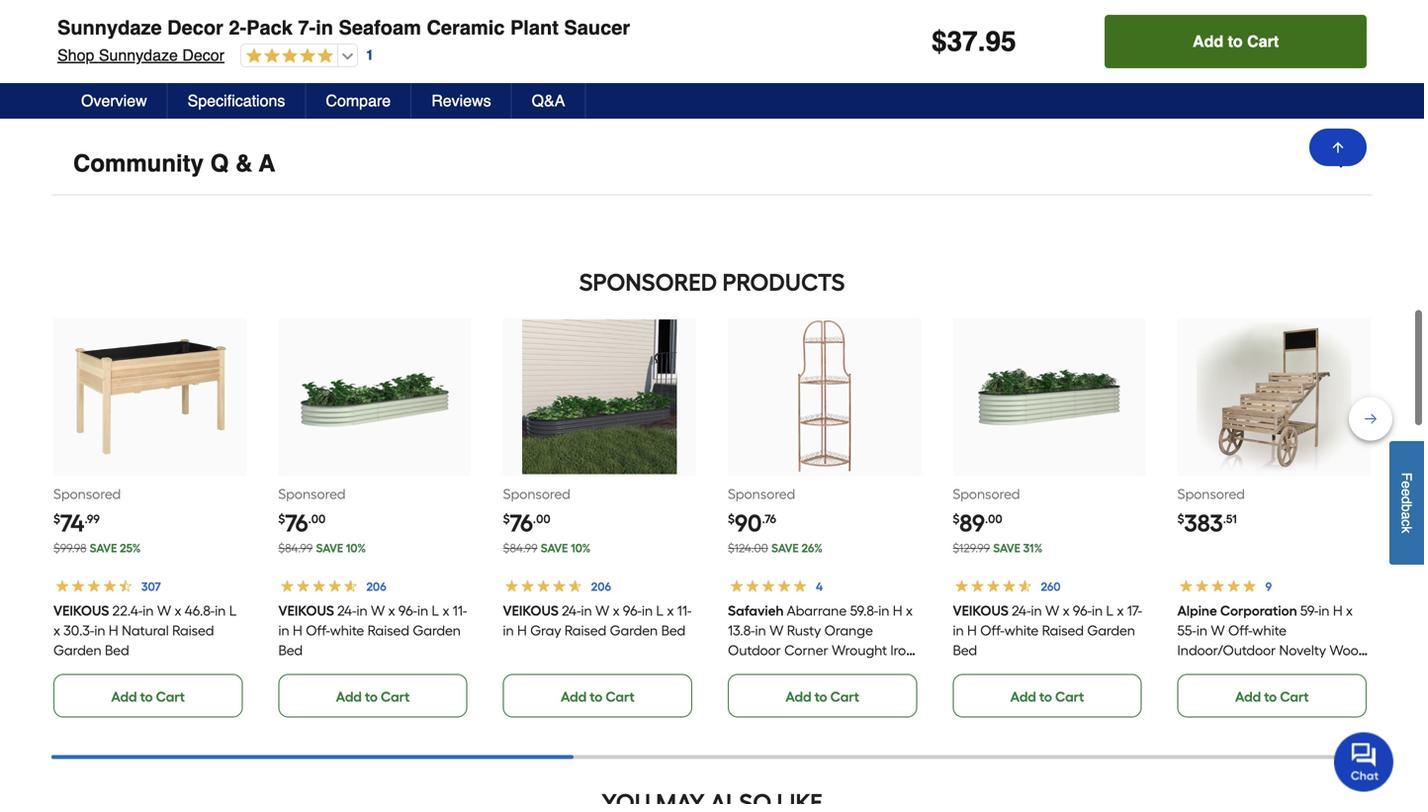 Task type: describe. For each thing, give the bounding box(es) containing it.
46.8-
[[185, 601, 215, 618]]

specifications
[[188, 92, 285, 110]]

wood
[[1330, 641, 1368, 658]]

add for 59-in h x 55-in w off-white indoor/outdoor novelty wood plant stand
[[1236, 687, 1261, 704]]

17-
[[1127, 601, 1142, 618]]

1 inside 5 stars image
[[296, 75, 305, 93]]

$99.98 save 25%
[[53, 540, 141, 554]]

to for 24-in w x 96-in l x 11- in h off-white raised garden bed
[[365, 687, 378, 704]]

h inside 59-in h x 55-in w off-white indoor/outdoor novelty wood plant stand
[[1334, 601, 1343, 618]]

overview
[[81, 92, 147, 110]]

community q & a button
[[51, 132, 1373, 194]]

safavieh abarrane 59.8-in h x 13.8-in w rusty orange outdoor corner wrought iron plant stand image
[[747, 319, 902, 473]]

$129.99
[[953, 540, 990, 554]]

$84.99 for 24-in w x 96-in l x 11- in h gray raised garden bed
[[503, 540, 538, 554]]

31%
[[1023, 540, 1043, 554]]

cart for 22.4-in w x 46.8-in l x 30.3-in h natural raised garden bed
[[156, 687, 185, 704]]

chat invite button image
[[1335, 732, 1395, 792]]

garden inside 22.4-in w x 46.8-in l x 30.3-in h natural raised garden bed
[[53, 641, 102, 658]]

compare button
[[306, 83, 412, 119]]

to for 59-in h x 55-in w off-white indoor/outdoor novelty wood plant stand
[[1265, 687, 1277, 704]]

garden inside 24-in w x 96-in l x 11- in h off-white raised garden bed
[[413, 621, 461, 638]]

to for 24-in w x 96-in l x 17- in h off-white raised garden bed
[[1040, 687, 1052, 704]]

add to cart link for abarrane 59.8-in h x 13.8-in w rusty orange outdoor corner wrought iron plant stand
[[728, 673, 917, 717]]

l for 24-in w x 96-in l x 11- in h gray raised garden bed
[[657, 601, 664, 618]]

add to cart inside button
[[1193, 32, 1279, 50]]

off- inside 59-in h x 55-in w off-white indoor/outdoor novelty wood plant stand
[[1229, 621, 1253, 638]]

22.4-in w x 46.8-in l x 30.3-in h natural raised garden bed
[[53, 601, 237, 658]]

save for abarrane 59.8-in h x 13.8-in w rusty orange outdoor corner wrought iron plant stand
[[772, 540, 799, 554]]

shop sunnydaze decor
[[57, 46, 225, 64]]

l for 24-in w x 96-in l x 11- in h off-white raised garden bed
[[432, 601, 439, 618]]

save for 24-in w x 96-in l x 11- in h off-white raised garden bed
[[316, 540, 343, 554]]

59.8-
[[850, 601, 879, 618]]

$ for 24-in w x 96-in l x 11- in h off-white raised garden bed
[[278, 511, 285, 525]]

59-in h x 55-in w off-white indoor/outdoor novelty wood plant stand
[[1178, 601, 1368, 677]]

community
[[73, 149, 204, 176]]

sponsored for 59-in h x 55-in w off-white indoor/outdoor novelty wood plant stand
[[1178, 485, 1245, 501]]

bed inside '24-in w x 96-in l x 11- in h gray raised garden bed'
[[662, 621, 686, 638]]

x inside 59-in h x 55-in w off-white indoor/outdoor novelty wood plant stand
[[1347, 601, 1353, 618]]

corporation
[[1221, 601, 1298, 618]]

to for abarrane 59.8-in h x 13.8-in w rusty orange outdoor corner wrought iron plant stand
[[815, 687, 828, 704]]

abarrane
[[787, 601, 847, 618]]

f e e d b a c k
[[1399, 472, 1415, 533]]

0 vertical spatial sunnydaze
[[57, 16, 162, 39]]

veikous for 24-in w x 96-in l x 17- in h off-white raised garden bed
[[953, 601, 1009, 618]]

h inside abarrane 59.8-in h x 13.8-in w rusty orange outdoor corner wrought iron plant stand
[[893, 601, 903, 618]]

cart for abarrane 59.8-in h x 13.8-in w rusty orange outdoor corner wrought iron plant stand
[[831, 687, 860, 704]]

d
[[1399, 496, 1415, 504]]

b
[[1399, 504, 1415, 512]]

compare
[[326, 92, 391, 110]]

q&a
[[532, 92, 565, 110]]

76 for 24-in w x 96-in l x 11- in h off-white raised garden bed
[[285, 508, 308, 536]]

w inside 59-in h x 55-in w off-white indoor/outdoor novelty wood plant stand
[[1211, 621, 1225, 638]]

garden inside '24-in w x 96-in l x 11- in h gray raised garden bed'
[[610, 621, 658, 638]]

add to cart link for 24-in w x 96-in l x 17- in h off-white raised garden bed
[[953, 673, 1142, 717]]

89
[[960, 508, 985, 536]]

specifications button
[[168, 83, 306, 119]]

add inside button
[[1193, 32, 1224, 50]]

outdoor
[[728, 641, 781, 658]]

.99
[[85, 511, 100, 525]]

f
[[1399, 472, 1415, 481]]

add to cart for 24-in w x 96-in l x 17- in h off-white raised garden bed
[[1011, 687, 1085, 704]]

orange
[[825, 621, 873, 638]]

stand inside 59-in h x 55-in w off-white indoor/outdoor novelty wood plant stand
[[1213, 661, 1251, 677]]

h for 22.4-in w x 46.8-in l x 30.3-in h natural raised garden bed
[[109, 621, 118, 638]]

overview button
[[61, 83, 168, 119]]

383 list item
[[1178, 317, 1371, 717]]

74
[[60, 508, 85, 536]]

&
[[235, 149, 253, 176]]

rusty
[[787, 621, 821, 638]]

white for 76
[[330, 621, 364, 638]]

10% for white
[[346, 540, 366, 554]]

$ inside $ 383 .51
[[1178, 511, 1185, 525]]

veikous 24-in w x 96-in l x 11-in h off-white raised garden bed image
[[298, 319, 452, 473]]

$129.99 save 31%
[[953, 540, 1043, 554]]

sponsored inside southdeep products heading
[[579, 267, 717, 296]]

24- for 24-in w x 96-in l x 11- in h off-white raised garden bed
[[337, 601, 356, 618]]

white for 89
[[1005, 621, 1039, 638]]

raised inside '24-in w x 96-in l x 11- in h gray raised garden bed'
[[565, 621, 607, 638]]

1 horizontal spatial 1
[[366, 47, 374, 63]]

cart for 24-in w x 96-in l x 11- in h off-white raised garden bed
[[381, 687, 410, 704]]

sponsored for 24-in w x 96-in l x 11- in h off-white raised garden bed
[[278, 485, 346, 501]]

shop
[[57, 46, 94, 64]]

$ for abarrane 59.8-in h x 13.8-in w rusty orange outdoor corner wrought iron plant stand
[[728, 511, 735, 525]]

garden inside 24-in w x 96-in l x 17- in h off-white raised garden bed
[[1087, 621, 1135, 638]]

95
[[986, 26, 1017, 57]]

25%
[[120, 540, 141, 554]]

novelty
[[1280, 641, 1327, 658]]

2-
[[229, 16, 246, 39]]

safavieh
[[728, 601, 784, 618]]

add to cart link for 22.4-in w x 46.8-in l x 30.3-in h natural raised garden bed
[[53, 673, 243, 717]]

add to cart for 24-in w x 96-in l x 11- in h off-white raised garden bed
[[336, 687, 410, 704]]

veikous for 24-in w x 96-in l x 11- in h off-white raised garden bed
[[278, 601, 334, 618]]

w for 24-in w x 96-in l x 11- in h gray raised garden bed
[[596, 601, 610, 618]]

q
[[210, 149, 229, 176]]

community q & a
[[73, 149, 275, 176]]

$ 76 .00 for 24-in w x 96-in l x 11- in h gray raised garden bed
[[503, 508, 551, 536]]

save for 24-in w x 96-in l x 11- in h gray raised garden bed
[[541, 540, 568, 554]]

add to cart link for 59-in h x 55-in w off-white indoor/outdoor novelty wood plant stand
[[1178, 673, 1367, 717]]

cart inside button
[[1248, 32, 1279, 50]]

l for 22.4-in w x 46.8-in l x 30.3-in h natural raised garden bed
[[229, 601, 237, 618]]

l for 24-in w x 96-in l x 17- in h off-white raised garden bed
[[1106, 601, 1114, 618]]

$ 89 .00
[[953, 508, 1003, 536]]

11- for 24-in w x 96-in l x 11- in h gray raised garden bed
[[678, 601, 692, 618]]

24- for 24-in w x 96-in l x 17- in h off-white raised garden bed
[[1012, 601, 1031, 618]]

abarrane 59.8-in h x 13.8-in w rusty orange outdoor corner wrought iron plant stand
[[728, 601, 914, 677]]

k
[[1399, 526, 1415, 533]]

add for 24-in w x 96-in l x 11- in h gray raised garden bed
[[561, 687, 587, 704]]

$ 383 .51
[[1178, 508, 1237, 536]]

w for 24-in w x 96-in l x 11- in h off-white raised garden bed
[[371, 601, 385, 618]]

sponsored for abarrane 59.8-in h x 13.8-in w rusty orange outdoor corner wrought iron plant stand
[[728, 485, 796, 501]]

veikous for 22.4-in w x 46.8-in l x 30.3-in h natural raised garden bed
[[53, 601, 109, 618]]

bed inside 24-in w x 96-in l x 17- in h off-white raised garden bed
[[953, 641, 977, 658]]

add to cart for 59-in h x 55-in w off-white indoor/outdoor novelty wood plant stand
[[1236, 687, 1309, 704]]

24-in w x 96-in l x 11- in h gray raised garden bed
[[503, 601, 692, 638]]

veikous 24-in w x 96-in l x 11-in h gray raised garden bed image
[[523, 319, 677, 473]]

x inside abarrane 59.8-in h x 13.8-in w rusty orange outdoor corner wrought iron plant stand
[[906, 601, 913, 618]]

sunnydaze decor 2-pack 7-in seafoam ceramic plant saucer
[[57, 16, 630, 39]]

1 e from the top
[[1399, 481, 1415, 489]]

0 vertical spatial 5 stars image
[[241, 47, 333, 66]]

.00 for 24-in w x 96-in l x 11- in h gray raised garden bed
[[533, 511, 551, 525]]

24-in w x 96-in l x 11- in h off-white raised garden bed
[[278, 601, 467, 658]]

$ for 22.4-in w x 46.8-in l x 30.3-in h natural raised garden bed
[[53, 511, 60, 525]]

save for 22.4-in w x 46.8-in l x 30.3-in h natural raised garden bed
[[90, 540, 117, 554]]

sponsored for 24-in w x 96-in l x 17- in h off-white raised garden bed
[[953, 485, 1020, 501]]

1 vertical spatial decor
[[182, 46, 225, 64]]

26%
[[802, 540, 823, 554]]



Task type: locate. For each thing, give the bounding box(es) containing it.
veikous inside 74 list item
[[53, 601, 109, 618]]

2 10% from the left
[[571, 540, 591, 554]]

l inside 24-in w x 96-in l x 11- in h off-white raised garden bed
[[432, 601, 439, 618]]

3 l from the left
[[657, 601, 664, 618]]

decor up specifications
[[182, 46, 225, 64]]

76 for 24-in w x 96-in l x 11- in h gray raised garden bed
[[510, 508, 533, 536]]

add to cart inside 74 list item
[[111, 687, 185, 704]]

0 horizontal spatial stand
[[764, 661, 801, 677]]

off- inside 24-in w x 96-in l x 17- in h off-white raised garden bed
[[980, 621, 1005, 638]]

add to cart for abarrane 59.8-in h x 13.8-in w rusty orange outdoor corner wrought iron plant stand
[[786, 687, 860, 704]]

raised inside 24-in w x 96-in l x 11- in h off-white raised garden bed
[[367, 621, 409, 638]]

reviews
[[73, 71, 168, 98], [432, 92, 491, 110]]

3 24- from the left
[[1012, 601, 1031, 618]]

11- inside '24-in w x 96-in l x 11- in h gray raised garden bed'
[[678, 601, 692, 618]]

sponsored for 24-in w x 96-in l x 11- in h gray raised garden bed
[[503, 485, 571, 501]]

0 horizontal spatial 76
[[285, 508, 308, 536]]

0 horizontal spatial .00
[[308, 511, 326, 525]]

1 horizontal spatial $84.99 save 10%
[[503, 540, 591, 554]]

96- for 24-in w x 96-in l x 11- in h off-white raised garden bed
[[398, 601, 417, 618]]

to for 24-in w x 96-in l x 11- in h gray raised garden bed
[[590, 687, 603, 704]]

cart for 24-in w x 96-in l x 17- in h off-white raised garden bed
[[1056, 687, 1085, 704]]

add inside 90 list item
[[786, 687, 812, 704]]

raised inside 24-in w x 96-in l x 17- in h off-white raised garden bed
[[1042, 621, 1084, 638]]

4 add to cart link from the left
[[728, 673, 917, 717]]

add to cart inside 383 list item
[[1236, 687, 1309, 704]]

bed inside 24-in w x 96-in l x 11- in h off-white raised garden bed
[[278, 641, 303, 658]]

$ 76 .00
[[278, 508, 326, 536], [503, 508, 551, 536]]

to for 22.4-in w x 46.8-in l x 30.3-in h natural raised garden bed
[[140, 687, 153, 704]]

1 horizontal spatial white
[[1005, 621, 1039, 638]]

1 add to cart link from the left
[[53, 673, 243, 717]]

w inside 24-in w x 96-in l x 17- in h off-white raised garden bed
[[1045, 601, 1060, 618]]

w for 22.4-in w x 46.8-in l x 30.3-in h natural raised garden bed
[[157, 601, 171, 618]]

a
[[1399, 512, 1415, 519]]

10%
[[346, 540, 366, 554], [571, 540, 591, 554]]

1 chevron down image from the top
[[1332, 75, 1351, 94]]

off- inside 24-in w x 96-in l x 11- in h off-white raised garden bed
[[306, 621, 330, 638]]

3 96- from the left
[[1073, 601, 1092, 618]]

1 horizontal spatial 76
[[510, 508, 533, 536]]

w inside '24-in w x 96-in l x 11- in h gray raised garden bed'
[[596, 601, 610, 618]]

h for 24-in w x 96-in l x 17- in h off-white raised garden bed
[[967, 621, 977, 638]]

2 $84.99 from the left
[[503, 540, 538, 554]]

$ for 24-in w x 96-in l x 11- in h gray raised garden bed
[[503, 511, 510, 525]]

24- inside '24-in w x 96-in l x 11- in h gray raised garden bed'
[[562, 601, 581, 618]]

0 horizontal spatial 11-
[[453, 601, 467, 618]]

add to cart inside 90 list item
[[786, 687, 860, 704]]

1 down seafoam
[[366, 47, 374, 63]]

4 l from the left
[[1106, 601, 1114, 618]]

f e e d b a c k button
[[1390, 441, 1425, 565]]

save left '25%' on the left of page
[[90, 540, 117, 554]]

veikous
[[53, 601, 109, 618], [278, 601, 334, 618], [503, 601, 559, 618], [953, 601, 1009, 618]]

cart inside 90 list item
[[831, 687, 860, 704]]

cart for 24-in w x 96-in l x 11- in h gray raised garden bed
[[606, 687, 635, 704]]

3 save from the left
[[541, 540, 568, 554]]

add to cart link for 24-in w x 96-in l x 11- in h off-white raised garden bed
[[278, 673, 468, 717]]

2 horizontal spatial off-
[[1229, 621, 1253, 638]]

0 horizontal spatial 10%
[[346, 540, 366, 554]]

2 76 list item from the left
[[503, 317, 696, 717]]

sponsored inside 383 list item
[[1178, 485, 1245, 501]]

5 stars image containing 1
[[168, 72, 306, 98]]

2 11- from the left
[[678, 601, 692, 618]]

plant left saucer
[[510, 16, 559, 39]]

1 24- from the left
[[337, 601, 356, 618]]

.76
[[762, 511, 777, 525]]

89 list item
[[953, 317, 1146, 717]]

0 horizontal spatial 76 list item
[[278, 317, 472, 717]]

saucer
[[564, 16, 630, 39]]

sponsored for 22.4-in w x 46.8-in l x 30.3-in h natural raised garden bed
[[53, 485, 121, 501]]

l inside 22.4-in w x 46.8-in l x 30.3-in h natural raised garden bed
[[229, 601, 237, 618]]

add inside 89 list item
[[1011, 687, 1037, 704]]

$84.99 save 10% for 24-in w x 96-in l x 11- in h off-white raised garden bed
[[278, 540, 366, 554]]

white inside 24-in w x 96-in l x 11- in h off-white raised garden bed
[[330, 621, 364, 638]]

add to cart link down '24-in w x 96-in l x 11- in h gray raised garden bed'
[[503, 673, 692, 717]]

$ 74 .99
[[53, 508, 100, 536]]

save inside 74 list item
[[90, 540, 117, 554]]

chevron down image
[[1332, 0, 1351, 16]]

$ 76 .00 for 24-in w x 96-in l x 11- in h off-white raised garden bed
[[278, 508, 326, 536]]

save inside 90 list item
[[772, 540, 799, 554]]

1 76 from the left
[[285, 508, 308, 536]]

$84.99 save 10% up gray
[[503, 540, 591, 554]]

96- for 24-in w x 96-in l x 11- in h gray raised garden bed
[[623, 601, 642, 618]]

add to cart for 22.4-in w x 46.8-in l x 30.3-in h natural raised garden bed
[[111, 687, 185, 704]]

add for 24-in w x 96-in l x 11- in h off-white raised garden bed
[[336, 687, 362, 704]]

save up gray
[[541, 540, 568, 554]]

0 horizontal spatial off-
[[306, 621, 330, 638]]

0 vertical spatial decor
[[167, 16, 223, 39]]

0 horizontal spatial 1
[[296, 75, 305, 93]]

plant inside abarrane 59.8-in h x 13.8-in w rusty orange outdoor corner wrought iron plant stand
[[728, 661, 760, 677]]

white inside 59-in h x 55-in w off-white indoor/outdoor novelty wood plant stand
[[1253, 621, 1287, 638]]

.00 inside $ 89 .00
[[985, 511, 1003, 525]]

1 horizontal spatial .00
[[533, 511, 551, 525]]

add to cart link down novelty
[[1178, 673, 1367, 717]]

$84.99 save 10% up 24-in w x 96-in l x 11- in h off-white raised garden bed
[[278, 540, 366, 554]]

5 stars image down 2-
[[168, 72, 306, 98]]

2 24- from the left
[[562, 601, 581, 618]]

c
[[1399, 519, 1415, 526]]

2 $ 76 .00 from the left
[[503, 508, 551, 536]]

2 veikous from the left
[[278, 601, 334, 618]]

veikous 24-in w x 96-in l x 17-in h off-white raised garden bed image
[[972, 319, 1127, 473]]

raised
[[172, 621, 214, 638], [367, 621, 409, 638], [565, 621, 607, 638], [1042, 621, 1084, 638]]

2 horizontal spatial .00
[[985, 511, 1003, 525]]

l inside 24-in w x 96-in l x 17- in h off-white raised garden bed
[[1106, 601, 1114, 618]]

$ 37 . 95
[[932, 26, 1017, 57]]

reviews down shop sunnydaze decor
[[73, 71, 168, 98]]

1 horizontal spatial $84.99
[[503, 540, 538, 554]]

southdeep products heading
[[51, 261, 1373, 301]]

chevron down image for community q & a
[[1332, 153, 1351, 172]]

decor
[[167, 16, 223, 39], [182, 46, 225, 64]]

3 off- from the left
[[1229, 621, 1253, 638]]

add to cart link down the corner
[[728, 673, 917, 717]]

5 stars image
[[241, 47, 333, 66], [168, 72, 306, 98]]

sponsored inside 89 list item
[[953, 485, 1020, 501]]

1 $84.99 from the left
[[278, 540, 313, 554]]

add for 22.4-in w x 46.8-in l x 30.3-in h natural raised garden bed
[[111, 687, 137, 704]]

1 96- from the left
[[398, 601, 417, 618]]

stand down the corner
[[764, 661, 801, 677]]

2 raised from the left
[[367, 621, 409, 638]]

indoor/outdoor
[[1178, 641, 1276, 658]]

save for 24-in w x 96-in l x 17- in h off-white raised garden bed
[[993, 540, 1021, 554]]

stand
[[764, 661, 801, 677], [1213, 661, 1251, 677]]

0 vertical spatial 1
[[366, 47, 374, 63]]

h for 24-in w x 96-in l x 11- in h gray raised garden bed
[[518, 621, 527, 638]]

6 add to cart link from the left
[[1178, 673, 1367, 717]]

11-
[[453, 601, 467, 618], [678, 601, 692, 618]]

w for 24-in w x 96-in l x 17- in h off-white raised garden bed
[[1045, 601, 1060, 618]]

3 white from the left
[[1253, 621, 1287, 638]]

$
[[932, 26, 947, 57], [53, 511, 60, 525], [278, 511, 285, 525], [503, 511, 510, 525], [728, 511, 735, 525], [953, 511, 960, 525], [1178, 511, 1185, 525]]

add inside 74 list item
[[111, 687, 137, 704]]

h inside 22.4-in w x 46.8-in l x 30.3-in h natural raised garden bed
[[109, 621, 118, 638]]

11- inside 24-in w x 96-in l x 11- in h off-white raised garden bed
[[453, 601, 467, 618]]

2 96- from the left
[[623, 601, 642, 618]]

96- inside 24-in w x 96-in l x 17- in h off-white raised garden bed
[[1073, 601, 1092, 618]]

2 $84.99 save 10% from the left
[[503, 540, 591, 554]]

off- for 89
[[980, 621, 1005, 638]]

sponsored inside 74 list item
[[53, 485, 121, 501]]

add to cart link inside 383 list item
[[1178, 673, 1367, 717]]

to inside 74 list item
[[140, 687, 153, 704]]

37
[[947, 26, 978, 57]]

0 horizontal spatial $84.99 save 10%
[[278, 540, 366, 554]]

chevron down image
[[1332, 75, 1351, 94], [1332, 153, 1351, 172]]

96- for 24-in w x 96-in l x 17- in h off-white raised garden bed
[[1073, 601, 1092, 618]]

0 vertical spatial chevron down image
[[1332, 75, 1351, 94]]

1 horizontal spatial stand
[[1213, 661, 1251, 677]]

w inside abarrane 59.8-in h x 13.8-in w rusty orange outdoor corner wrought iron plant stand
[[770, 621, 784, 638]]

arrow up image
[[1331, 139, 1346, 155]]

2 l from the left
[[432, 601, 439, 618]]

e
[[1399, 481, 1415, 489], [1399, 489, 1415, 496]]

$99.98
[[53, 540, 87, 554]]

save inside 89 list item
[[993, 540, 1021, 554]]

1 raised from the left
[[172, 621, 214, 638]]

74 list item
[[53, 317, 247, 717]]

h inside 24-in w x 96-in l x 17- in h off-white raised garden bed
[[967, 621, 977, 638]]

x
[[175, 601, 181, 618], [388, 601, 395, 618], [443, 601, 449, 618], [613, 601, 620, 618], [667, 601, 674, 618], [906, 601, 913, 618], [1063, 601, 1070, 618], [1117, 601, 1124, 618], [1347, 601, 1353, 618], [53, 621, 60, 638]]

add to cart link down 24-in w x 96-in l x 11- in h off-white raised garden bed
[[278, 673, 468, 717]]

76 list item
[[278, 317, 472, 717], [503, 317, 696, 717]]

add to cart link inside 74 list item
[[53, 673, 243, 717]]

$ 90 .76
[[728, 508, 777, 536]]

add to cart for 24-in w x 96-in l x 11- in h gray raised garden bed
[[561, 687, 635, 704]]

cart
[[1248, 32, 1279, 50], [156, 687, 185, 704], [381, 687, 410, 704], [606, 687, 635, 704], [831, 687, 860, 704], [1056, 687, 1085, 704], [1280, 687, 1309, 704]]

1 vertical spatial sunnydaze
[[99, 46, 178, 64]]

add to cart button
[[1105, 15, 1367, 68]]

2 white from the left
[[1005, 621, 1039, 638]]

5 add to cart link from the left
[[953, 673, 1142, 717]]

0 horizontal spatial 24-
[[337, 601, 356, 618]]

1 10% from the left
[[346, 540, 366, 554]]

cart inside 383 list item
[[1280, 687, 1309, 704]]

cart inside 89 list item
[[1056, 687, 1085, 704]]

2 horizontal spatial white
[[1253, 621, 1287, 638]]

2 off- from the left
[[980, 621, 1005, 638]]

.00 for 24-in w x 96-in l x 11- in h off-white raised garden bed
[[308, 511, 326, 525]]

w inside 22.4-in w x 46.8-in l x 30.3-in h natural raised garden bed
[[157, 601, 171, 618]]

save up 24-in w x 96-in l x 11- in h off-white raised garden bed
[[316, 540, 343, 554]]

1 horizontal spatial reviews
[[432, 92, 491, 110]]

stand inside abarrane 59.8-in h x 13.8-in w rusty orange outdoor corner wrought iron plant stand
[[764, 661, 801, 677]]

0 horizontal spatial white
[[330, 621, 364, 638]]

1 horizontal spatial $ 76 .00
[[503, 508, 551, 536]]

garden
[[413, 621, 461, 638], [610, 621, 658, 638], [1087, 621, 1135, 638], [53, 641, 102, 658]]

24- inside 24-in w x 96-in l x 11- in h off-white raised garden bed
[[337, 601, 356, 618]]

10% up '24-in w x 96-in l x 11- in h gray raised garden bed'
[[571, 540, 591, 554]]

2 76 from the left
[[510, 508, 533, 536]]

3 raised from the left
[[565, 621, 607, 638]]

ceramic
[[427, 16, 505, 39]]

chevron down image for reviews
[[1332, 75, 1351, 94]]

to inside 89 list item
[[1040, 687, 1052, 704]]

in
[[316, 16, 333, 39], [143, 601, 154, 618], [215, 601, 226, 618], [356, 601, 367, 618], [417, 601, 428, 618], [581, 601, 592, 618], [642, 601, 653, 618], [879, 601, 890, 618], [1031, 601, 1042, 618], [1092, 601, 1103, 618], [1319, 601, 1330, 618], [94, 621, 105, 638], [278, 621, 289, 638], [503, 621, 514, 638], [755, 621, 766, 638], [953, 621, 964, 638], [1197, 621, 1208, 638]]

white inside 24-in w x 96-in l x 17- in h off-white raised garden bed
[[1005, 621, 1039, 638]]

h for 24-in w x 96-in l x 11- in h off-white raised garden bed
[[293, 621, 302, 638]]

.00
[[308, 511, 326, 525], [533, 511, 551, 525], [985, 511, 1003, 525]]

$124.00
[[728, 540, 768, 554]]

90
[[735, 508, 762, 536]]

stand down indoor/outdoor
[[1213, 661, 1251, 677]]

1
[[366, 47, 374, 63], [296, 75, 305, 93]]

pack
[[246, 16, 293, 39]]

7-
[[298, 16, 316, 39]]

cart for 59-in h x 55-in w off-white indoor/outdoor novelty wood plant stand
[[1280, 687, 1309, 704]]

1 l from the left
[[229, 601, 237, 618]]

1 76 list item from the left
[[278, 317, 472, 717]]

reviews button
[[412, 83, 512, 119]]

cart inside 74 list item
[[156, 687, 185, 704]]

veikous for 24-in w x 96-in l x 11- in h gray raised garden bed
[[503, 601, 559, 618]]

1 down 7- on the top left
[[296, 75, 305, 93]]

24-
[[337, 601, 356, 618], [562, 601, 581, 618], [1012, 601, 1031, 618]]

chevron down image inside community q & a button
[[1332, 153, 1351, 172]]

to
[[1228, 32, 1243, 50], [140, 687, 153, 704], [365, 687, 378, 704], [590, 687, 603, 704], [815, 687, 828, 704], [1040, 687, 1052, 704], [1265, 687, 1277, 704]]

5 save from the left
[[993, 540, 1021, 554]]

alpine corporation
[[1178, 601, 1298, 618]]

1 veikous from the left
[[53, 601, 109, 618]]

24- inside 24-in w x 96-in l x 17- in h off-white raised garden bed
[[1012, 601, 1031, 618]]

96- inside '24-in w x 96-in l x 11- in h gray raised garden bed'
[[623, 601, 642, 618]]

to inside button
[[1228, 32, 1243, 50]]

0 horizontal spatial $84.99
[[278, 540, 313, 554]]

1 horizontal spatial 10%
[[571, 540, 591, 554]]

alpine
[[1178, 601, 1218, 618]]

1 white from the left
[[330, 621, 364, 638]]

bed
[[662, 621, 686, 638], [105, 641, 129, 658], [278, 641, 303, 658], [953, 641, 977, 658]]

products
[[723, 267, 845, 296]]

96- inside 24-in w x 96-in l x 11- in h off-white raised garden bed
[[398, 601, 417, 618]]

2 e from the top
[[1399, 489, 1415, 496]]

$124.00 save 26%
[[728, 540, 823, 554]]

add to cart link down 24-in w x 96-in l x 17- in h off-white raised garden bed
[[953, 673, 1142, 717]]

1 stand from the left
[[764, 661, 801, 677]]

to inside 383 list item
[[1265, 687, 1277, 704]]

1 horizontal spatial 96-
[[623, 601, 642, 618]]

off-
[[306, 621, 330, 638], [980, 621, 1005, 638], [1229, 621, 1253, 638]]

add to cart inside 89 list item
[[1011, 687, 1085, 704]]

plant inside 59-in h x 55-in w off-white indoor/outdoor novelty wood plant stand
[[1178, 661, 1210, 677]]

1 vertical spatial 5 stars image
[[168, 72, 306, 98]]

0 horizontal spatial reviews
[[73, 71, 168, 98]]

l inside '24-in w x 96-in l x 11- in h gray raised garden bed'
[[657, 601, 664, 618]]

90 list item
[[728, 317, 921, 717]]

off- for 76
[[306, 621, 330, 638]]

sunnydaze up shop sunnydaze decor
[[57, 16, 162, 39]]

2 save from the left
[[316, 540, 343, 554]]

q&a button
[[512, 83, 586, 119]]

$ for 24-in w x 96-in l x 17- in h off-white raised garden bed
[[953, 511, 960, 525]]

h inside 24-in w x 96-in l x 11- in h off-white raised garden bed
[[293, 621, 302, 638]]

$84.99 for 24-in w x 96-in l x 11- in h off-white raised garden bed
[[278, 540, 313, 554]]

13.8-
[[728, 621, 755, 638]]

2 .00 from the left
[[533, 511, 551, 525]]

save left 31%
[[993, 540, 1021, 554]]

3 add to cart link from the left
[[503, 673, 692, 717]]

2 horizontal spatial plant
[[1178, 661, 1210, 677]]

add to cart link inside 89 list item
[[953, 673, 1142, 717]]

3 .00 from the left
[[985, 511, 1003, 525]]

w inside 24-in w x 96-in l x 11- in h off-white raised garden bed
[[371, 601, 385, 618]]

5 stars image down pack
[[241, 47, 333, 66]]

seafoam
[[339, 16, 421, 39]]

.
[[978, 26, 986, 57]]

1 horizontal spatial plant
[[728, 661, 760, 677]]

2 add to cart link from the left
[[278, 673, 468, 717]]

corner
[[785, 641, 829, 658]]

veikous inside 89 list item
[[953, 601, 1009, 618]]

sunnydaze up 'overview' button
[[99, 46, 178, 64]]

1 horizontal spatial 76 list item
[[503, 317, 696, 717]]

wrought
[[832, 641, 887, 658]]

4 veikous from the left
[[953, 601, 1009, 618]]

3 veikous from the left
[[503, 601, 559, 618]]

$ inside $ 89 .00
[[953, 511, 960, 525]]

.51
[[1223, 511, 1237, 525]]

gray
[[531, 621, 562, 638]]

383
[[1185, 508, 1223, 536]]

10% for raised
[[571, 540, 591, 554]]

$84.99 save 10% for 24-in w x 96-in l x 11- in h gray raised garden bed
[[503, 540, 591, 554]]

4 raised from the left
[[1042, 621, 1084, 638]]

1 horizontal spatial 24-
[[562, 601, 581, 618]]

1 11- from the left
[[453, 601, 467, 618]]

2 horizontal spatial 96-
[[1073, 601, 1092, 618]]

0 horizontal spatial 96-
[[398, 601, 417, 618]]

iron
[[891, 641, 914, 658]]

reviews inside "button"
[[432, 92, 491, 110]]

1 horizontal spatial off-
[[980, 621, 1005, 638]]

.00 for 24-in w x 96-in l x 17- in h off-white raised garden bed
[[985, 511, 1003, 525]]

add to cart link for 24-in w x 96-in l x 11- in h gray raised garden bed
[[503, 673, 692, 717]]

1 vertical spatial chevron down image
[[1332, 153, 1351, 172]]

1 vertical spatial 1
[[296, 75, 305, 93]]

veikous 22.4-in w x 46.8-in l x 30.3-in h natural raised garden bed image
[[73, 319, 227, 473]]

h inside '24-in w x 96-in l x 11- in h gray raised garden bed'
[[518, 621, 527, 638]]

11- for 24-in w x 96-in l x 11- in h off-white raised garden bed
[[453, 601, 467, 618]]

55-
[[1178, 621, 1197, 638]]

save left 26%
[[772, 540, 799, 554]]

76
[[285, 508, 308, 536], [510, 508, 533, 536]]

add to cart link down natural
[[53, 673, 243, 717]]

0 horizontal spatial plant
[[510, 16, 559, 39]]

59-
[[1301, 601, 1319, 618]]

decor left 2-
[[167, 16, 223, 39]]

4 save from the left
[[772, 540, 799, 554]]

a
[[259, 149, 275, 176]]

natural
[[122, 621, 169, 638]]

24-in w x 96-in l x 17- in h off-white raised garden bed
[[953, 601, 1142, 658]]

30.3-
[[64, 621, 94, 638]]

plant
[[510, 16, 559, 39], [728, 661, 760, 677], [1178, 661, 1210, 677]]

h
[[893, 601, 903, 618], [1334, 601, 1343, 618], [109, 621, 118, 638], [293, 621, 302, 638], [518, 621, 527, 638], [967, 621, 977, 638]]

add for 24-in w x 96-in l x 17- in h off-white raised garden bed
[[1011, 687, 1037, 704]]

alpine corporation 59-in h x 55-in w off-white indoor/outdoor novelty wood plant stand image
[[1197, 319, 1352, 473]]

2 horizontal spatial 24-
[[1012, 601, 1031, 618]]

1 save from the left
[[90, 540, 117, 554]]

2 chevron down image from the top
[[1332, 153, 1351, 172]]

plant down "outdoor"
[[728, 661, 760, 677]]

add to cart
[[1193, 32, 1279, 50], [111, 687, 185, 704], [336, 687, 410, 704], [561, 687, 635, 704], [786, 687, 860, 704], [1011, 687, 1085, 704], [1236, 687, 1309, 704]]

add inside 383 list item
[[1236, 687, 1261, 704]]

1 .00 from the left
[[308, 511, 326, 525]]

sponsored inside 90 list item
[[728, 485, 796, 501]]

10% up 24-in w x 96-in l x 11- in h off-white raised garden bed
[[346, 540, 366, 554]]

add for abarrane 59.8-in h x 13.8-in w rusty orange outdoor corner wrought iron plant stand
[[786, 687, 812, 704]]

1 off- from the left
[[306, 621, 330, 638]]

1 horizontal spatial 11-
[[678, 601, 692, 618]]

0 horizontal spatial $ 76 .00
[[278, 508, 326, 536]]

24- for 24-in w x 96-in l x 11- in h gray raised garden bed
[[562, 601, 581, 618]]

1 $ 76 .00 from the left
[[278, 508, 326, 536]]

plant down indoor/outdoor
[[1178, 661, 1210, 677]]

2 stand from the left
[[1213, 661, 1251, 677]]

22.4-
[[112, 601, 143, 618]]

l
[[229, 601, 237, 618], [432, 601, 439, 618], [657, 601, 664, 618], [1106, 601, 1114, 618]]

sunnydaze
[[57, 16, 162, 39], [99, 46, 178, 64]]

add to cart link inside 90 list item
[[728, 673, 917, 717]]

raised inside 22.4-in w x 46.8-in l x 30.3-in h natural raised garden bed
[[172, 621, 214, 638]]

bed inside 22.4-in w x 46.8-in l x 30.3-in h natural raised garden bed
[[105, 641, 129, 658]]

$84.99 save 10%
[[278, 540, 366, 554], [503, 540, 591, 554]]

1 $84.99 save 10% from the left
[[278, 540, 366, 554]]

sponsored products
[[579, 267, 845, 296]]

$ inside the '$ 90 .76'
[[728, 511, 735, 525]]

e up 'b'
[[1399, 489, 1415, 496]]

reviews down ceramic
[[432, 92, 491, 110]]

$ inside $ 74 .99
[[53, 511, 60, 525]]

white
[[330, 621, 364, 638], [1005, 621, 1039, 638], [1253, 621, 1287, 638]]

to inside 90 list item
[[815, 687, 828, 704]]

e up d
[[1399, 481, 1415, 489]]



Task type: vqa. For each thing, say whether or not it's contained in the screenshot.
89 LIST ITEM
yes



